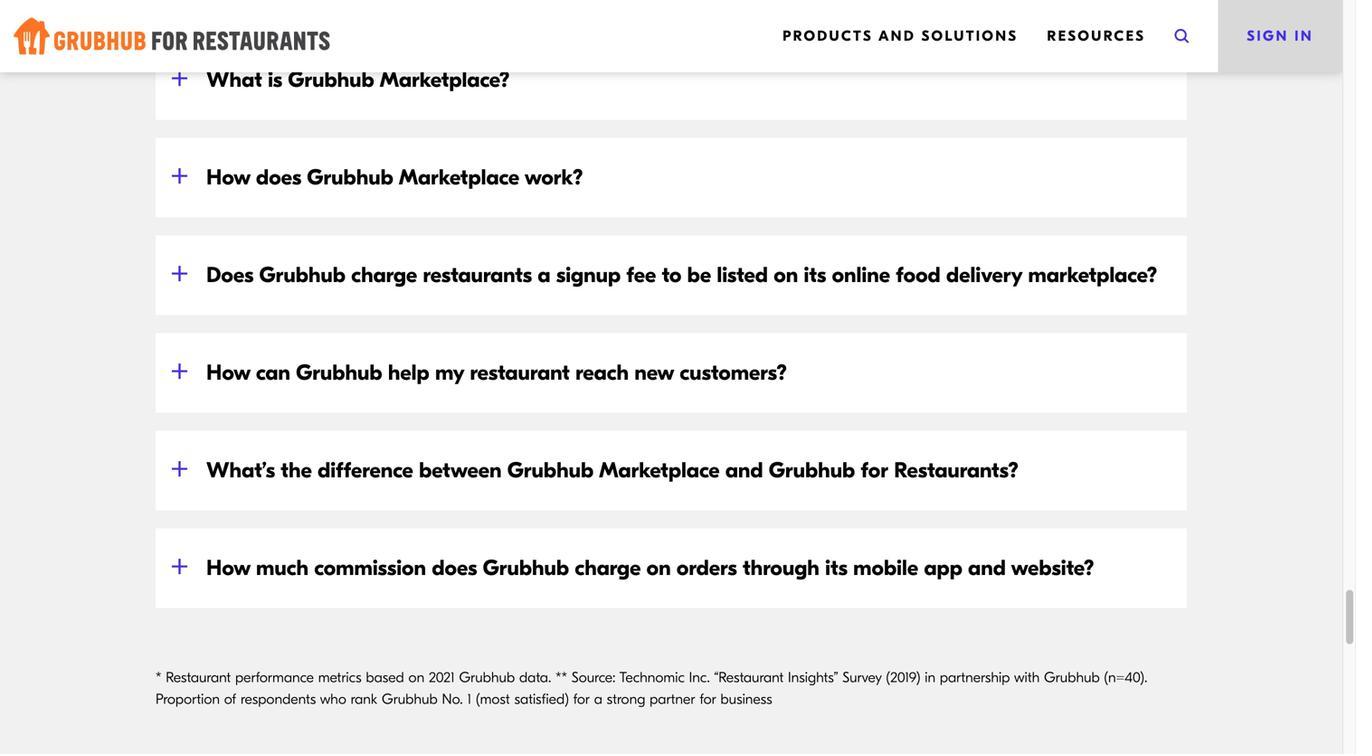 Task type: vqa. For each thing, say whether or not it's contained in the screenshot.
Flexible delivery solutions
no



Task type: locate. For each thing, give the bounding box(es) containing it.
tab list
[[156, 40, 1187, 608]]

sign in link
[[1247, 28, 1314, 44]]

food
[[896, 263, 941, 288]]

of
[[224, 691, 236, 708]]

1 horizontal spatial a
[[594, 691, 602, 708]]

1 vertical spatial its
[[825, 556, 848, 581]]

charge inside how much commission does grubhub charge on orders through its mobile app and website? link
[[575, 556, 641, 581]]

between
[[419, 458, 502, 483]]

signup
[[556, 263, 621, 288]]

2 vertical spatial on
[[409, 669, 424, 686]]

and
[[878, 28, 916, 44], [725, 458, 763, 483], [968, 556, 1006, 581]]

2 vertical spatial how
[[206, 556, 250, 581]]

how for how much commission does grubhub charge on orders through its mobile app and website?
[[206, 556, 250, 581]]

rank
[[351, 691, 378, 708]]

0 vertical spatial marketplace
[[399, 165, 519, 190]]

(n=40).
[[1104, 669, 1147, 686]]

new
[[635, 360, 674, 385]]

the
[[281, 458, 312, 483]]

how for how can grubhub help my restaurant reach new customers?
[[206, 360, 250, 385]]

1 vertical spatial does
[[432, 556, 477, 581]]

marketplace?
[[380, 67, 510, 92]]

resources
[[1047, 28, 1146, 44]]

how can grubhub help my restaurant reach new customers? link
[[156, 333, 1187, 413]]

2 vertical spatial and
[[968, 556, 1006, 581]]

a
[[538, 263, 550, 288], [594, 691, 602, 708]]

how
[[206, 165, 250, 190], [206, 360, 250, 385], [206, 556, 250, 581]]

on inside * restaurant performance metrics based on 2021 grubhub data. ** source: technomic inc. "restaurant insights" survey (2019) in partnership with grubhub (n=40). proportion of respondents who rank grubhub no. 1 (most satisfied) for a strong partner for business
[[409, 669, 424, 686]]

menu bar
[[768, 0, 1343, 72]]

0 horizontal spatial in
[[925, 669, 936, 686]]

a left signup
[[538, 263, 550, 288]]

marketplace
[[399, 165, 519, 190], [599, 458, 720, 483]]

1 horizontal spatial marketplace
[[599, 458, 720, 483]]

no.
[[442, 691, 463, 708]]

1 vertical spatial in
[[925, 669, 936, 686]]

in right (2019)
[[925, 669, 936, 686]]

what is grubhub marketplace?
[[206, 67, 510, 92]]

2 horizontal spatial for
[[861, 458, 888, 483]]

0 vertical spatial on
[[774, 263, 798, 288]]

does grubhub charge restaurants a signup fee to be listed on its online food delivery marketplace? link
[[156, 236, 1187, 315]]

0 horizontal spatial on
[[409, 669, 424, 686]]

a inside "link"
[[538, 263, 550, 288]]

what
[[206, 67, 262, 92]]

performance
[[235, 669, 314, 686]]

0 vertical spatial how
[[206, 165, 250, 190]]

how inside "link"
[[206, 360, 250, 385]]

* restaurant performance metrics based on 2021 grubhub data. ** source: technomic inc. "restaurant insights" survey (2019) in partnership with grubhub (n=40). proportion of respondents who rank grubhub no. 1 (most satisfied) for a strong partner for business
[[156, 669, 1147, 708]]

partner
[[650, 691, 695, 708]]

1 horizontal spatial charge
[[575, 556, 641, 581]]

1 horizontal spatial on
[[647, 556, 671, 581]]

0 horizontal spatial does
[[256, 165, 301, 190]]

in right "sign"
[[1295, 28, 1314, 44]]

can
[[256, 360, 290, 385]]

for
[[861, 458, 888, 483], [573, 691, 590, 708], [700, 691, 716, 708]]

0 vertical spatial does
[[256, 165, 301, 190]]

sign
[[1247, 28, 1289, 44]]

in
[[1295, 28, 1314, 44], [925, 669, 936, 686]]

charge
[[351, 263, 417, 288], [575, 556, 641, 581]]

grubhub
[[288, 67, 374, 92], [307, 165, 393, 190], [259, 263, 346, 288], [296, 360, 382, 385], [507, 458, 594, 483], [769, 458, 855, 483], [483, 556, 569, 581], [459, 669, 515, 686], [1044, 669, 1100, 686], [382, 691, 438, 708]]

0 vertical spatial charge
[[351, 263, 417, 288]]

1 horizontal spatial in
[[1295, 28, 1314, 44]]

online
[[832, 263, 890, 288]]

0 horizontal spatial and
[[725, 458, 763, 483]]

does grubhub charge restaurants a signup fee to be listed on its online food delivery marketplace?
[[206, 263, 1157, 288]]

"restaurant
[[714, 669, 784, 686]]

0 vertical spatial its
[[804, 263, 826, 288]]

for left restaurants?
[[861, 458, 888, 483]]

on right listed
[[774, 263, 798, 288]]

3 how from the top
[[206, 556, 250, 581]]

grubhub inside "link"
[[296, 360, 382, 385]]

0 vertical spatial a
[[538, 263, 550, 288]]

with
[[1014, 669, 1040, 686]]

1 vertical spatial charge
[[575, 556, 641, 581]]

0 horizontal spatial for
[[573, 691, 590, 708]]

listed
[[717, 263, 768, 288]]

its
[[804, 263, 826, 288], [825, 556, 848, 581]]

be
[[687, 263, 711, 288]]

1 vertical spatial a
[[594, 691, 602, 708]]

a down source:
[[594, 691, 602, 708]]

through
[[743, 556, 819, 581]]

for down the inc.
[[700, 691, 716, 708]]

solutions
[[921, 28, 1018, 44]]

on left orders
[[647, 556, 671, 581]]

does
[[256, 165, 301, 190], [432, 556, 477, 581]]

what is grubhub marketplace? link
[[156, 40, 1187, 120]]

0 vertical spatial and
[[878, 28, 916, 44]]

its left online
[[804, 263, 826, 288]]

a inside * restaurant performance metrics based on 2021 grubhub data. ** source: technomic inc. "restaurant insights" survey (2019) in partnership with grubhub (n=40). proportion of respondents who rank grubhub no. 1 (most satisfied) for a strong partner for business
[[594, 691, 602, 708]]

on
[[774, 263, 798, 288], [647, 556, 671, 581], [409, 669, 424, 686]]

how does grubhub marketplace work?
[[206, 165, 583, 190]]

2021
[[429, 669, 455, 686]]

sign in
[[1247, 28, 1314, 44]]

1 how from the top
[[206, 165, 250, 190]]

1 vertical spatial how
[[206, 360, 250, 385]]

restaurants?
[[894, 458, 1019, 483]]

2 how from the top
[[206, 360, 250, 385]]

in inside * restaurant performance metrics based on 2021 grubhub data. ** source: technomic inc. "restaurant insights" survey (2019) in partnership with grubhub (n=40). proportion of respondents who rank grubhub no. 1 (most satisfied) for a strong partner for business
[[925, 669, 936, 686]]

on left the 2021
[[409, 669, 424, 686]]

based
[[366, 669, 404, 686]]

**
[[556, 669, 567, 686]]

does inside how does grubhub marketplace work? link
[[256, 165, 301, 190]]

1 vertical spatial and
[[725, 458, 763, 483]]

1 horizontal spatial and
[[878, 28, 916, 44]]

difference
[[318, 458, 413, 483]]

for down source:
[[573, 691, 590, 708]]

2 horizontal spatial on
[[774, 263, 798, 288]]

how for how does grubhub marketplace work?
[[206, 165, 250, 190]]

0 horizontal spatial a
[[538, 263, 550, 288]]

1 horizontal spatial does
[[432, 556, 477, 581]]

website?
[[1011, 556, 1094, 581]]

(most
[[476, 691, 510, 708]]

its left 'mobile' at the right bottom
[[825, 556, 848, 581]]

source:
[[572, 669, 616, 686]]

products
[[783, 28, 873, 44]]

respondents
[[241, 691, 316, 708]]

0 horizontal spatial charge
[[351, 263, 417, 288]]

reach
[[576, 360, 629, 385]]



Task type: describe. For each thing, give the bounding box(es) containing it.
to
[[662, 263, 682, 288]]

1
[[467, 691, 472, 708]]

insights"
[[788, 669, 838, 686]]

2 horizontal spatial and
[[968, 556, 1006, 581]]

what's the difference between grubhub marketplace and grubhub for restaurants?
[[206, 458, 1019, 483]]

grubhub inside "link"
[[259, 263, 346, 288]]

much
[[256, 556, 309, 581]]

restaurant
[[166, 669, 231, 686]]

0 horizontal spatial marketplace
[[399, 165, 519, 190]]

commission
[[314, 556, 426, 581]]

(2019)
[[886, 669, 920, 686]]

strong
[[607, 691, 645, 708]]

inc.
[[689, 669, 710, 686]]

metrics
[[318, 669, 361, 686]]

proportion
[[156, 691, 220, 708]]

marketplace?
[[1028, 263, 1157, 288]]

data.
[[519, 669, 551, 686]]

restaurant
[[470, 360, 570, 385]]

restaurants
[[423, 263, 532, 288]]

how much commission does grubhub charge on orders through its mobile app and website? link
[[156, 529, 1187, 608]]

delivery
[[946, 263, 1022, 288]]

0 vertical spatial in
[[1295, 28, 1314, 44]]

survey
[[843, 669, 882, 686]]

products and solutions link
[[783, 6, 1018, 66]]

does
[[206, 263, 254, 288]]

my
[[435, 360, 464, 385]]

tab list containing what is grubhub marketplace?
[[156, 40, 1187, 608]]

is
[[268, 67, 282, 92]]

orders
[[677, 556, 737, 581]]

satisfied)
[[514, 691, 569, 708]]

how much commission does grubhub charge on orders through its mobile app and website?
[[206, 556, 1094, 581]]

what's
[[206, 458, 275, 483]]

search get-stage.grubhub.com image
[[1175, 29, 1189, 43]]

app
[[924, 556, 962, 581]]

1 horizontal spatial for
[[700, 691, 716, 708]]

for inside what's the difference between grubhub marketplace and grubhub for restaurants? link
[[861, 458, 888, 483]]

who
[[320, 691, 346, 708]]

its inside "link"
[[804, 263, 826, 288]]

grubhub for restaurants homepage image
[[14, 17, 330, 55]]

products and solutions
[[783, 28, 1018, 44]]

business
[[721, 691, 772, 708]]

resources link
[[1047, 6, 1146, 66]]

mobile
[[853, 556, 918, 581]]

partnership
[[940, 669, 1010, 686]]

customers?
[[680, 360, 787, 385]]

help
[[388, 360, 429, 385]]

what's the difference between grubhub marketplace and grubhub for restaurants? link
[[156, 431, 1187, 511]]

how does grubhub marketplace work? link
[[156, 138, 1187, 217]]

how can grubhub help my restaurant reach new customers?
[[206, 360, 787, 385]]

on inside "link"
[[774, 263, 798, 288]]

fee
[[626, 263, 656, 288]]

does inside how much commission does grubhub charge on orders through its mobile app and website? link
[[432, 556, 477, 581]]

charge inside does grubhub charge restaurants a signup fee to be listed on its online food delivery marketplace? "link"
[[351, 263, 417, 288]]

*
[[156, 669, 161, 686]]

1 vertical spatial on
[[647, 556, 671, 581]]

1 vertical spatial marketplace
[[599, 458, 720, 483]]

work?
[[524, 165, 583, 190]]

technomic
[[619, 669, 685, 686]]

menu bar containing products and solutions
[[768, 0, 1343, 72]]



